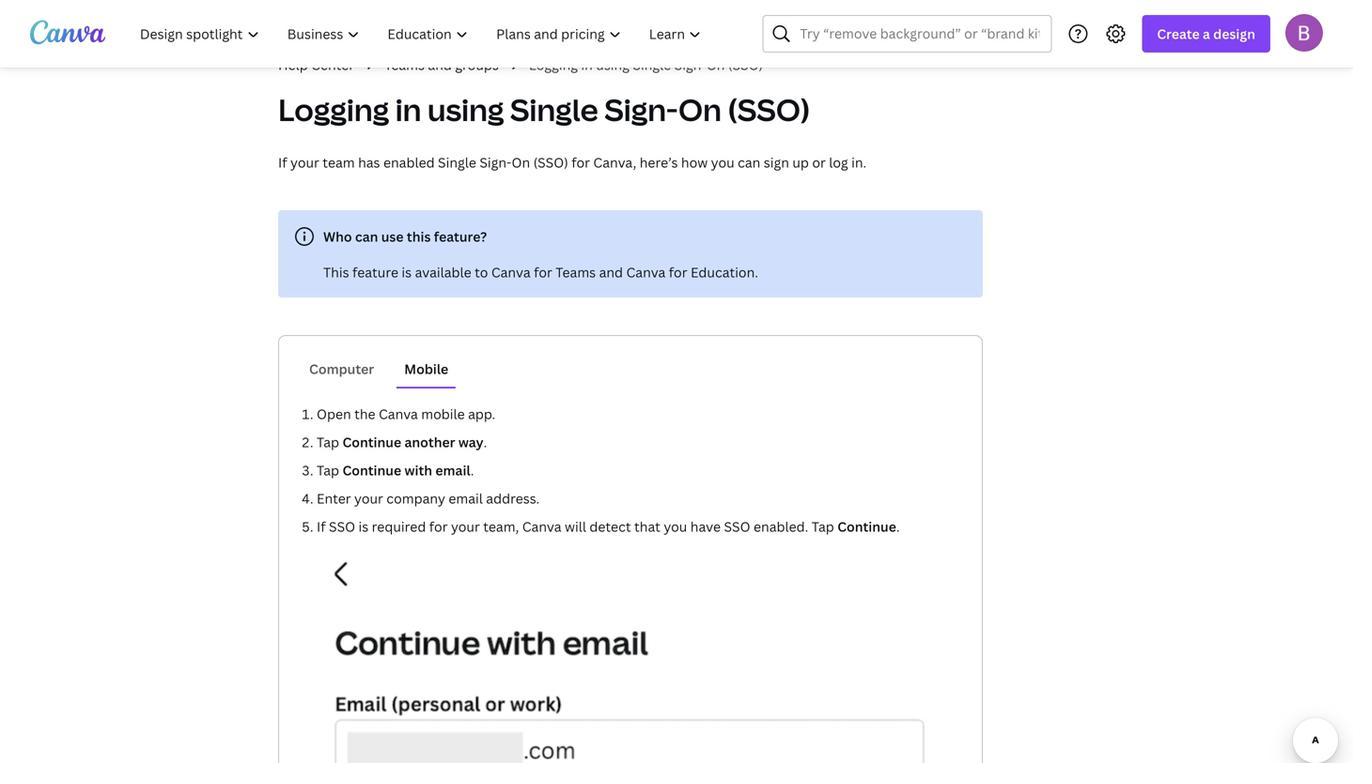 Task type: vqa. For each thing, say whether or not it's contained in the screenshot.
Email
yes



Task type: locate. For each thing, give the bounding box(es) containing it.
using
[[596, 56, 629, 74], [427, 89, 504, 130]]

log
[[829, 154, 848, 171]]

tap for tap continue with email .
[[317, 462, 339, 480]]

bob builder image
[[1285, 14, 1323, 51]]

0 horizontal spatial using
[[427, 89, 504, 130]]

required
[[372, 518, 426, 536]]

1 vertical spatial can
[[355, 228, 378, 246]]

for left canva,
[[571, 154, 590, 171]]

feature
[[352, 264, 398, 281]]

continue down the
[[342, 434, 401, 451]]

1 horizontal spatial using
[[596, 56, 629, 74]]

0 vertical spatial is
[[402, 264, 412, 281]]

0 horizontal spatial your
[[290, 154, 319, 171]]

help center link
[[278, 54, 354, 75]]

1 vertical spatial single
[[510, 89, 598, 130]]

1 vertical spatial your
[[354, 490, 383, 508]]

mobile
[[404, 360, 448, 378]]

0 vertical spatial email
[[435, 462, 470, 480]]

logging
[[529, 56, 578, 74], [278, 89, 389, 130]]

if down enter
[[317, 518, 326, 536]]

if your team has enabled single sign-on (sso) for canva, here's how you can sign up or log in.
[[278, 154, 866, 171]]

1 horizontal spatial sso
[[724, 518, 750, 536]]

. for continue another way
[[484, 434, 487, 451]]

here's
[[640, 154, 678, 171]]

2 vertical spatial on
[[512, 154, 530, 171]]

1 vertical spatial and
[[599, 264, 623, 281]]

enter
[[317, 490, 351, 508]]

you right that
[[664, 518, 687, 536]]

tap down open
[[317, 434, 339, 451]]

help
[[278, 56, 308, 74]]

education.
[[691, 264, 758, 281]]

mobile button
[[397, 351, 456, 387]]

email
[[435, 462, 470, 480], [449, 490, 483, 508]]

team
[[323, 154, 355, 171]]

1 vertical spatial (sso)
[[728, 89, 810, 130]]

0 horizontal spatial sso
[[329, 518, 355, 536]]

0 horizontal spatial logging
[[278, 89, 389, 130]]

open
[[317, 405, 351, 423]]

canva
[[491, 264, 531, 281], [626, 264, 666, 281], [379, 405, 418, 423], [522, 518, 561, 536]]

single
[[633, 56, 671, 74], [510, 89, 598, 130], [438, 154, 476, 171]]

1 horizontal spatial you
[[711, 154, 734, 171]]

on
[[706, 56, 725, 74], [678, 89, 722, 130], [512, 154, 530, 171]]

is left required
[[358, 518, 369, 536]]

your for team
[[290, 154, 319, 171]]

logging in using single sign-on (sso) link
[[529, 54, 763, 75]]

0 horizontal spatial and
[[428, 56, 452, 74]]

in.
[[851, 154, 866, 171]]

teams and groups
[[384, 56, 499, 74]]

0 vertical spatial using
[[596, 56, 629, 74]]

logging right groups on the left of page
[[529, 56, 578, 74]]

1 horizontal spatial in
[[581, 56, 593, 74]]

1 vertical spatial in
[[395, 89, 421, 130]]

for
[[571, 154, 590, 171], [534, 264, 552, 281], [669, 264, 687, 281], [429, 518, 448, 536]]

tap for tap continue another way .
[[317, 434, 339, 451]]

1 horizontal spatial is
[[402, 264, 412, 281]]

.
[[484, 434, 487, 451], [470, 462, 474, 480], [896, 518, 900, 536]]

logging down center
[[278, 89, 389, 130]]

create a design button
[[1142, 15, 1270, 53]]

0 horizontal spatial is
[[358, 518, 369, 536]]

1 vertical spatial continue
[[342, 462, 401, 480]]

Try "remove background" or "brand kit" search field
[[800, 16, 1040, 52]]

for down enter your company email address.
[[429, 518, 448, 536]]

team,
[[483, 518, 519, 536]]

groups
[[455, 56, 499, 74]]

teams
[[384, 56, 425, 74], [556, 264, 596, 281]]

is for sso
[[358, 518, 369, 536]]

(sso)
[[728, 56, 763, 74], [728, 89, 810, 130], [533, 154, 568, 171]]

your
[[290, 154, 319, 171], [354, 490, 383, 508], [451, 518, 480, 536]]

if left team
[[278, 154, 287, 171]]

0 vertical spatial in
[[581, 56, 593, 74]]

0 vertical spatial and
[[428, 56, 452, 74]]

for left education.
[[669, 264, 687, 281]]

0 horizontal spatial teams
[[384, 56, 425, 74]]

sso right have
[[724, 518, 750, 536]]

1 horizontal spatial logging
[[529, 56, 578, 74]]

0 horizontal spatial in
[[395, 89, 421, 130]]

2 vertical spatial .
[[896, 518, 900, 536]]

1 vertical spatial tap
[[317, 462, 339, 480]]

0 vertical spatial can
[[738, 154, 760, 171]]

0 vertical spatial (sso)
[[728, 56, 763, 74]]

0 vertical spatial if
[[278, 154, 287, 171]]

computer
[[309, 360, 374, 378]]

address.
[[486, 490, 540, 508]]

continue down tap continue another way .
[[342, 462, 401, 480]]

help center
[[278, 56, 354, 74]]

in
[[581, 56, 593, 74], [395, 89, 421, 130]]

email down way
[[435, 462, 470, 480]]

0 vertical spatial tap
[[317, 434, 339, 451]]

enabled.
[[754, 518, 808, 536]]

single inside logging in using single sign-on (sso) link
[[633, 56, 671, 74]]

feature?
[[434, 228, 487, 246]]

2 vertical spatial your
[[451, 518, 480, 536]]

2 sso from the left
[[724, 518, 750, 536]]

. for continue with email
[[470, 462, 474, 480]]

available
[[415, 264, 471, 281]]

and
[[428, 56, 452, 74], [599, 264, 623, 281]]

0 horizontal spatial if
[[278, 154, 287, 171]]

sso
[[329, 518, 355, 536], [724, 518, 750, 536]]

another
[[404, 434, 455, 451]]

detect
[[589, 518, 631, 536]]

if
[[278, 154, 287, 171], [317, 518, 326, 536]]

tap right enabled.
[[812, 518, 834, 536]]

1 vertical spatial email
[[449, 490, 483, 508]]

continue right enabled.
[[837, 518, 896, 536]]

can left use
[[355, 228, 378, 246]]

1 vertical spatial logging
[[278, 89, 389, 130]]

0 vertical spatial your
[[290, 154, 319, 171]]

tap continue with email .
[[317, 462, 474, 480]]

1 horizontal spatial teams
[[556, 264, 596, 281]]

0 vertical spatial you
[[711, 154, 734, 171]]

0 vertical spatial logging
[[529, 56, 578, 74]]

1 vertical spatial is
[[358, 518, 369, 536]]

2 horizontal spatial single
[[633, 56, 671, 74]]

1 vertical spatial .
[[470, 462, 474, 480]]

logging in using single sign-on (sso)
[[529, 56, 763, 74], [278, 89, 810, 130]]

tap up enter
[[317, 462, 339, 480]]

your right enter
[[354, 490, 383, 508]]

2 vertical spatial (sso)
[[533, 154, 568, 171]]

is
[[402, 264, 412, 281], [358, 518, 369, 536]]

your left team,
[[451, 518, 480, 536]]

is right feature
[[402, 264, 412, 281]]

if for if your team has enabled single sign-on (sso) for canva, here's how you can sign up or log in.
[[278, 154, 287, 171]]

sign-
[[674, 56, 706, 74], [604, 89, 678, 130], [479, 154, 512, 171]]

0 horizontal spatial you
[[664, 518, 687, 536]]

canva,
[[593, 154, 636, 171]]

1 horizontal spatial if
[[317, 518, 326, 536]]

email left address.
[[449, 490, 483, 508]]

you right the how
[[711, 154, 734, 171]]

mobile
[[421, 405, 465, 423]]

continue
[[342, 434, 401, 451], [342, 462, 401, 480], [837, 518, 896, 536]]

with
[[404, 462, 432, 480]]

0 horizontal spatial single
[[438, 154, 476, 171]]

tap
[[317, 434, 339, 451], [317, 462, 339, 480], [812, 518, 834, 536]]

0 horizontal spatial .
[[470, 462, 474, 480]]

enabled
[[383, 154, 435, 171]]

2 vertical spatial sign-
[[479, 154, 512, 171]]

your left team
[[290, 154, 319, 171]]

you
[[711, 154, 734, 171], [664, 518, 687, 536]]

0 vertical spatial continue
[[342, 434, 401, 451]]

2 vertical spatial single
[[438, 154, 476, 171]]

1 horizontal spatial .
[[484, 434, 487, 451]]

0 horizontal spatial can
[[355, 228, 378, 246]]

1 vertical spatial teams
[[556, 264, 596, 281]]

can
[[738, 154, 760, 171], [355, 228, 378, 246]]

is for feature
[[402, 264, 412, 281]]

1 vertical spatial if
[[317, 518, 326, 536]]

if for if sso is required for your team, canva will detect that you have sso enabled. tap continue .
[[317, 518, 326, 536]]

0 vertical spatial .
[[484, 434, 487, 451]]

1 horizontal spatial your
[[354, 490, 383, 508]]

can left sign
[[738, 154, 760, 171]]

1 vertical spatial you
[[664, 518, 687, 536]]

sso down enter
[[329, 518, 355, 536]]

0 vertical spatial single
[[633, 56, 671, 74]]



Task type: describe. For each thing, give the bounding box(es) containing it.
will
[[565, 518, 586, 536]]

design
[[1213, 25, 1255, 43]]

tap continue another way .
[[317, 434, 487, 451]]

1 vertical spatial logging in using single sign-on (sso)
[[278, 89, 810, 130]]

0 vertical spatial sign-
[[674, 56, 706, 74]]

this feature is available to canva for teams and canva for education.
[[323, 264, 758, 281]]

in inside logging in using single sign-on (sso) link
[[581, 56, 593, 74]]

who can use this feature?
[[323, 228, 487, 246]]

2 vertical spatial tap
[[812, 518, 834, 536]]

canva right to
[[491, 264, 531, 281]]

create
[[1157, 25, 1200, 43]]

company
[[386, 490, 445, 508]]

way
[[458, 434, 484, 451]]

1 vertical spatial on
[[678, 89, 722, 130]]

open the canva mobile app.
[[317, 405, 495, 423]]

your for company
[[354, 490, 383, 508]]

teams and groups link
[[384, 54, 499, 75]]

create a design
[[1157, 25, 1255, 43]]

0 vertical spatial logging in using single sign-on (sso)
[[529, 56, 763, 74]]

1 horizontal spatial can
[[738, 154, 760, 171]]

1 sso from the left
[[329, 518, 355, 536]]

0 vertical spatial on
[[706, 56, 725, 74]]

2 vertical spatial continue
[[837, 518, 896, 536]]

this
[[407, 228, 431, 246]]

has
[[358, 154, 380, 171]]

2 horizontal spatial .
[[896, 518, 900, 536]]

for right to
[[534, 264, 552, 281]]

have
[[690, 518, 721, 536]]

up
[[792, 154, 809, 171]]

enter your company email address.
[[317, 490, 540, 508]]

2 horizontal spatial your
[[451, 518, 480, 536]]

continue for continue with email
[[342, 462, 401, 480]]

1 vertical spatial sign-
[[604, 89, 678, 130]]

continue for continue another way
[[342, 434, 401, 451]]

canva left will
[[522, 518, 561, 536]]

1 horizontal spatial and
[[599, 264, 623, 281]]

the
[[354, 405, 375, 423]]

that
[[634, 518, 660, 536]]

how
[[681, 154, 708, 171]]

this
[[323, 264, 349, 281]]

or
[[812, 154, 826, 171]]

sign
[[764, 154, 789, 171]]

1 vertical spatial using
[[427, 89, 504, 130]]

computer button
[[302, 351, 382, 387]]

1 horizontal spatial single
[[510, 89, 598, 130]]

top level navigation element
[[128, 15, 717, 53]]

to
[[475, 264, 488, 281]]

email for .
[[435, 462, 470, 480]]

canva left education.
[[626, 264, 666, 281]]

if sso is required for your team, canva will detect that you have sso enabled. tap continue .
[[317, 518, 900, 536]]

email for address.
[[449, 490, 483, 508]]

canva up tap continue another way .
[[379, 405, 418, 423]]

center
[[311, 56, 354, 74]]

who
[[323, 228, 352, 246]]

use
[[381, 228, 404, 246]]

a
[[1203, 25, 1210, 43]]

0 vertical spatial teams
[[384, 56, 425, 74]]

app.
[[468, 405, 495, 423]]



